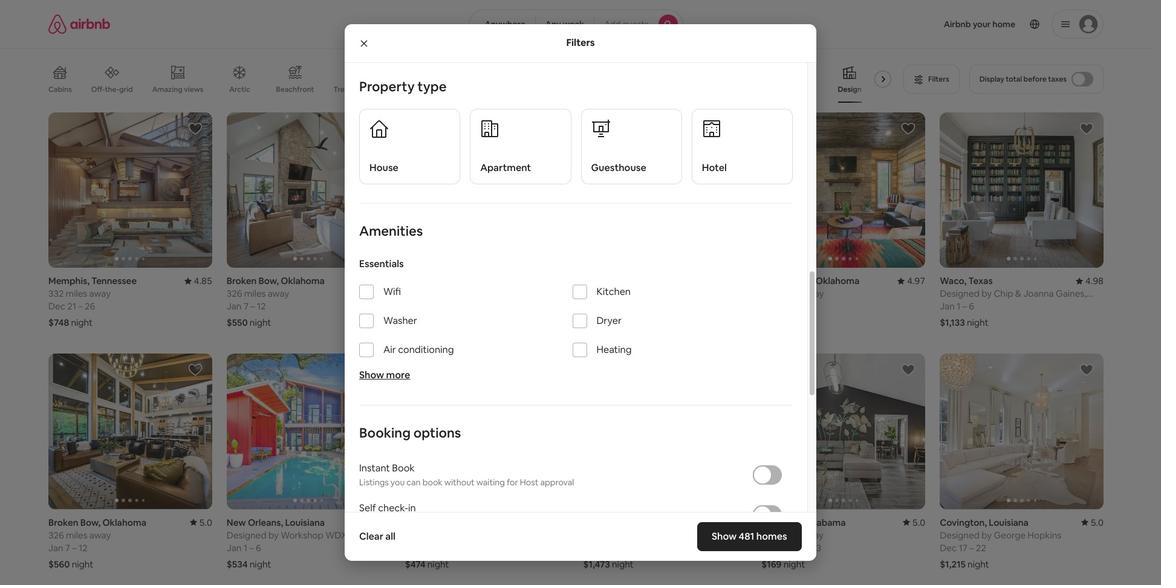 Task type: vqa. For each thing, say whether or not it's contained in the screenshot.
Add to wishlist: Port Orchard, Washington IMAGE
no



Task type: locate. For each thing, give the bounding box(es) containing it.
1 horizontal spatial new
[[584, 276, 603, 287]]

1 21 from the left
[[67, 301, 76, 312]]

homes
[[757, 531, 788, 543]]

joanna right the &
[[1024, 288, 1055, 300]]

jan inside 'broken bow, oklahoma 326 miles away jan 7 – 12 $560 night'
[[48, 543, 63, 554]]

night right $560
[[72, 559, 93, 570]]

miles inside the broken bow, oklahoma 326 miles away jan 7 – 12 $550 night
[[244, 288, 266, 300]]

air
[[384, 344, 396, 357]]

397
[[762, 530, 777, 541]]

bow, inside broken bow, oklahoma 338 miles away
[[794, 276, 814, 287]]

16
[[601, 301, 610, 312]]

louisiana inside new orleans, louisiana designed by workshop wdxl jan 1 – 6 $534 night
[[285, 517, 325, 529]]

0 vertical spatial 6
[[970, 301, 975, 312]]

12 inside 'broken bow, oklahoma 326 miles away jan 7 – 12 $560 night'
[[79, 543, 88, 554]]

338
[[762, 288, 778, 300]]

joanna up the $1,133
[[941, 300, 971, 311]]

2 5.0 out of 5 average rating image from the left
[[1082, 517, 1104, 529]]

1 horizontal spatial 6
[[970, 301, 975, 312]]

by inside waco, texas designed by chip & joanna gaines, joanna gaines, magnolia network
[[982, 288, 993, 300]]

night right the $1,133
[[968, 317, 989, 329]]

louisiana up workshop
[[285, 517, 325, 529]]

night down 16 on the right
[[607, 317, 628, 329]]

add to wishlist: waco, texas image
[[1080, 122, 1095, 136]]

7 for $560
[[65, 543, 70, 554]]

326 inside the broken bow, oklahoma 326 miles away jan 7 – 12 $550 night
[[227, 288, 242, 300]]

broken inside broken bow, oklahoma 338 miles away
[[762, 276, 792, 287]]

1 vertical spatial add to wishlist: broken bow, oklahoma image
[[188, 363, 203, 378]]

louisiana up architectural
[[642, 276, 682, 287]]

group for $1,473
[[584, 354, 748, 510]]

by inside covington, louisiana designed by george hopkins dec 17 – 22 $1,215 night
[[982, 530, 993, 541]]

4.85
[[194, 276, 212, 287]]

$474
[[405, 559, 426, 570]]

jan
[[227, 301, 242, 312], [584, 301, 599, 312], [941, 301, 955, 312], [48, 543, 63, 554], [227, 543, 242, 554], [800, 543, 815, 554]]

add to wishlist: broken bow, oklahoma image
[[367, 122, 381, 136], [188, 363, 203, 378]]

night right $550
[[250, 317, 271, 329]]

group for $560
[[48, 354, 212, 510]]

night right $534
[[250, 559, 271, 570]]

add to wishlist: broken bow, oklahoma image for 5.0
[[188, 363, 203, 378]]

0 vertical spatial 1
[[957, 301, 961, 312]]

dec inside huntsville, alabama 397 miles away dec 29 – jan 3 $169 night
[[762, 543, 779, 554]]

in right featured
[[623, 288, 630, 300]]

the-
[[105, 85, 119, 94]]

bow, for broken bow, oklahoma 326 miles away jan 7 – 12 $560 night
[[80, 517, 101, 529]]

dec down 397
[[762, 543, 779, 554]]

1 horizontal spatial 5.0 out of 5 average rating image
[[1082, 517, 1104, 529]]

options
[[414, 425, 461, 442]]

before
[[1024, 74, 1047, 84]]

3 5.0 from the left
[[1092, 517, 1104, 529]]

group
[[48, 56, 897, 103], [48, 113, 212, 268], [227, 113, 391, 268], [405, 113, 569, 268], [584, 113, 748, 268], [762, 113, 1090, 268], [941, 113, 1104, 268], [48, 354, 212, 510], [227, 354, 391, 510], [405, 354, 569, 510], [584, 354, 748, 510], [762, 354, 926, 510], [941, 354, 1104, 510]]

5.0 out of 5 average rating image
[[190, 517, 212, 529], [1082, 517, 1104, 529]]

guesthouse
[[592, 162, 647, 174]]

orleans, inside 'new orleans, louisiana featured in architectural digest jan 16 – 21 $238 night'
[[605, 276, 640, 287]]

326 inside 'broken bow, oklahoma 326 miles away jan 7 – 12 $560 night'
[[48, 530, 64, 541]]

jan up $534
[[227, 543, 242, 554]]

6
[[970, 301, 975, 312], [256, 543, 261, 554]]

1 vertical spatial in
[[409, 502, 416, 515]]

4.97 out of 5 average rating image
[[898, 276, 926, 287]]

away inside huntsville, alabama 397 miles away dec 29 – jan 3 $169 night
[[803, 530, 824, 541]]

arctic
[[229, 85, 250, 94]]

new inside new orleans, louisiana designed by workshop wdxl jan 1 – 6 $534 night
[[227, 517, 246, 529]]

self check-in
[[359, 502, 416, 515]]

miles inside huntsville, alabama 397 miles away dec 29 – jan 3 $169 night
[[779, 530, 801, 541]]

1 horizontal spatial 12
[[257, 301, 266, 312]]

kitchen
[[597, 286, 631, 299]]

oklahoma inside 'broken bow, oklahoma 326 miles away jan 7 – 12 $560 night'
[[103, 517, 146, 529]]

wdxl
[[326, 530, 352, 541]]

0 horizontal spatial louisiana
[[285, 517, 325, 529]]

oklahoma inside the broken bow, oklahoma 326 miles away jan 7 – 12 $550 night
[[281, 276, 325, 287]]

show 481 homes
[[712, 531, 788, 543]]

$1,473 night
[[584, 559, 634, 570]]

0 horizontal spatial 5.0
[[199, 517, 212, 529]]

miles up $550
[[244, 288, 266, 300]]

add to wishlist: new orleans, louisiana image
[[367, 363, 381, 378]]

0 vertical spatial in
[[623, 288, 630, 300]]

miles down memphis,
[[66, 288, 87, 300]]

anywhere button
[[470, 10, 536, 39]]

jan up $560
[[48, 543, 63, 554]]

house
[[370, 162, 399, 174]]

1 up $534
[[244, 543, 247, 554]]

by left workshop
[[269, 530, 279, 541]]

louisiana inside 'new orleans, louisiana featured in architectural digest jan 16 – 21 $238 night'
[[642, 276, 682, 287]]

designed down waco,
[[941, 288, 980, 300]]

orleans, for designed
[[248, 517, 283, 529]]

0 horizontal spatial oklahoma
[[103, 517, 146, 529]]

add to wishlist: broken bow, oklahoma image
[[902, 122, 916, 136]]

louisiana inside covington, louisiana designed by george hopkins dec 17 – 22 $1,215 night
[[990, 517, 1029, 529]]

miles
[[66, 288, 87, 300], [244, 288, 266, 300], [780, 288, 801, 300], [66, 530, 88, 541], [779, 530, 801, 541]]

night inside new orleans, louisiana designed by workshop wdxl jan 1 – 6 $534 night
[[250, 559, 271, 570]]

$238
[[584, 317, 605, 329]]

2 5.0 from the left
[[913, 517, 926, 529]]

house button
[[359, 109, 461, 185]]

7 up $550
[[244, 301, 249, 312]]

new orleans, louisiana designed by workshop wdxl jan 1 – 6 $534 night
[[227, 517, 352, 570]]

1 horizontal spatial 21
[[618, 301, 627, 312]]

designed up $534
[[227, 530, 267, 541]]

miles inside broken bow, oklahoma 338 miles away
[[780, 288, 801, 300]]

group for $1,133
[[941, 113, 1104, 268]]

1 horizontal spatial dec
[[762, 543, 779, 554]]

17
[[959, 543, 968, 554]]

new up featured
[[584, 276, 603, 287]]

designed
[[941, 288, 980, 300], [227, 530, 267, 541], [941, 530, 980, 541]]

5.0 out of 5 average rating image for covington, louisiana designed by george hopkins dec 17 – 22 $1,215 night
[[1082, 517, 1104, 529]]

book
[[423, 478, 443, 489]]

bow,
[[259, 276, 279, 287], [794, 276, 814, 287], [80, 517, 101, 529]]

oklahoma for broken bow, oklahoma 338 miles away
[[816, 276, 860, 287]]

481
[[739, 531, 755, 543]]

profile element
[[698, 0, 1104, 48]]

away inside 'broken bow, oklahoma 326 miles away jan 7 – 12 $560 night'
[[89, 530, 111, 541]]

2 horizontal spatial 5.0
[[1092, 517, 1104, 529]]

night right the $1,473
[[612, 559, 634, 570]]

0 horizontal spatial show
[[359, 369, 384, 382]]

– inside memphis, tennessee 332 miles away dec 21 – 26 $748 night
[[78, 301, 83, 312]]

louisiana
[[642, 276, 682, 287], [285, 517, 325, 529], [990, 517, 1029, 529]]

broken bow, oklahoma 338 miles away
[[762, 276, 860, 300]]

326 up $560
[[48, 530, 64, 541]]

0 horizontal spatial orleans,
[[248, 517, 283, 529]]

off-
[[91, 85, 105, 94]]

night inside huntsville, alabama 397 miles away dec 29 – jan 3 $169 night
[[784, 559, 806, 570]]

gaines,
[[1057, 288, 1087, 300], [973, 300, 1004, 311]]

1 vertical spatial new
[[227, 517, 246, 529]]

group for $169
[[762, 354, 926, 510]]

$474 night
[[405, 559, 449, 570]]

by inside new orleans, louisiana designed by workshop wdxl jan 1 – 6 $534 night
[[269, 530, 279, 541]]

0 horizontal spatial bow,
[[80, 517, 101, 529]]

7 inside 'broken bow, oklahoma 326 miles away jan 7 – 12 $560 night'
[[65, 543, 70, 554]]

miles inside memphis, tennessee 332 miles away dec 21 – 26 $748 night
[[66, 288, 87, 300]]

1 horizontal spatial 1
[[957, 301, 961, 312]]

in down can
[[409, 502, 416, 515]]

7 up $560
[[65, 543, 70, 554]]

–
[[78, 301, 83, 312], [251, 301, 255, 312], [612, 301, 616, 312], [963, 301, 968, 312], [72, 543, 77, 554], [249, 543, 254, 554], [793, 543, 798, 554], [970, 543, 975, 554]]

any week button
[[535, 10, 595, 39]]

jan left 16 on the right
[[584, 301, 599, 312]]

0 horizontal spatial 21
[[67, 301, 76, 312]]

booking options
[[359, 425, 461, 442]]

miles for broken bow, oklahoma 326 miles away jan 7 – 12 $560 night
[[66, 530, 88, 541]]

essentials
[[359, 258, 404, 271]]

21 down kitchen
[[618, 301, 627, 312]]

property type
[[359, 78, 447, 95]]

by up 22
[[982, 530, 993, 541]]

jan up $550
[[227, 301, 242, 312]]

designed inside waco, texas designed by chip & joanna gaines, joanna gaines, magnolia network
[[941, 288, 980, 300]]

cabins
[[48, 85, 72, 94]]

away inside the broken bow, oklahoma 326 miles away jan 7 – 12 $550 night
[[268, 288, 289, 300]]

1 up the $1,133
[[957, 301, 961, 312]]

1 5.0 from the left
[[199, 517, 212, 529]]

0 horizontal spatial 7
[[65, 543, 70, 554]]

add to wishlist: memphis, tennessee image
[[188, 122, 203, 136]]

waiting
[[477, 478, 505, 489]]

1 vertical spatial 6
[[256, 543, 261, 554]]

1 vertical spatial 326
[[48, 530, 64, 541]]

1 horizontal spatial 326
[[227, 288, 242, 300]]

broken right 4.85
[[227, 276, 257, 287]]

3
[[817, 543, 822, 554]]

dec left 17 at bottom right
[[941, 543, 957, 554]]

new up $534
[[227, 517, 246, 529]]

4.98
[[1086, 276, 1104, 287]]

orleans, up featured
[[605, 276, 640, 287]]

designed up 17 at bottom right
[[941, 530, 980, 541]]

group for $238
[[584, 113, 748, 268]]

5.0 out of 5 average rating image
[[903, 517, 926, 529]]

0 horizontal spatial 5.0 out of 5 average rating image
[[190, 517, 212, 529]]

gaines, down 4.98 out of 5 average rating image
[[1057, 288, 1087, 300]]

0 horizontal spatial new
[[227, 517, 246, 529]]

2 21 from the left
[[618, 301, 627, 312]]

broken for broken bow, oklahoma 326 miles away jan 7 – 12 $560 night
[[48, 517, 78, 529]]

filters dialog
[[345, 24, 817, 586]]

orleans, inside new orleans, louisiana designed by workshop wdxl jan 1 – 6 $534 night
[[248, 517, 283, 529]]

– inside jan 1 – 6 $1,133 night
[[963, 301, 968, 312]]

0 vertical spatial show
[[359, 369, 384, 382]]

12 inside the broken bow, oklahoma 326 miles away jan 7 – 12 $550 night
[[257, 301, 266, 312]]

new inside 'new orleans, louisiana featured in architectural digest jan 16 – 21 $238 night'
[[584, 276, 603, 287]]

0 vertical spatial add to wishlist: broken bow, oklahoma image
[[367, 122, 381, 136]]

1 5.0 out of 5 average rating image from the left
[[190, 517, 212, 529]]

1 horizontal spatial in
[[623, 288, 630, 300]]

7
[[244, 301, 249, 312], [65, 543, 70, 554]]

7 inside the broken bow, oklahoma 326 miles away jan 7 – 12 $550 night
[[244, 301, 249, 312]]

show left 481
[[712, 531, 737, 543]]

away inside broken bow, oklahoma 338 miles away
[[803, 288, 825, 300]]

2 horizontal spatial oklahoma
[[816, 276, 860, 287]]

oklahoma
[[281, 276, 325, 287], [816, 276, 860, 287], [103, 517, 146, 529]]

in inside 'new orleans, louisiana featured in architectural digest jan 16 – 21 $238 night'
[[623, 288, 630, 300]]

326
[[227, 288, 242, 300], [48, 530, 64, 541]]

0 horizontal spatial joanna
[[941, 300, 971, 311]]

5.0
[[199, 517, 212, 529], [913, 517, 926, 529], [1092, 517, 1104, 529]]

1 horizontal spatial louisiana
[[642, 276, 682, 287]]

1 vertical spatial 7
[[65, 543, 70, 554]]

designed for waco,
[[941, 288, 980, 300]]

filters
[[567, 37, 595, 49]]

1 horizontal spatial 7
[[244, 301, 249, 312]]

dec for 332
[[48, 301, 65, 312]]

dec for 397
[[762, 543, 779, 554]]

night inside 'broken bow, oklahoma 326 miles away jan 7 – 12 $560 night'
[[72, 559, 93, 570]]

326 up $550
[[227, 288, 242, 300]]

broken bow, oklahoma 326 miles away jan 7 – 12 $550 night
[[227, 276, 325, 329]]

show left more
[[359, 369, 384, 382]]

group for $534
[[227, 354, 391, 510]]

0 horizontal spatial dec
[[48, 301, 65, 312]]

gaines, down texas
[[973, 300, 1004, 311]]

group for $550
[[227, 113, 391, 268]]

covington, louisiana designed by george hopkins dec 17 – 22 $1,215 night
[[941, 517, 1062, 570]]

night down 29
[[784, 559, 806, 570]]

0 vertical spatial 326
[[227, 288, 242, 300]]

jan left 3
[[800, 543, 815, 554]]

0 horizontal spatial 6
[[256, 543, 261, 554]]

0 horizontal spatial broken
[[48, 517, 78, 529]]

1 horizontal spatial orleans,
[[605, 276, 640, 287]]

0 vertical spatial orleans,
[[605, 276, 640, 287]]

night down 26
[[71, 317, 93, 329]]

2 horizontal spatial bow,
[[794, 276, 814, 287]]

1 horizontal spatial broken
[[227, 276, 257, 287]]

designed inside covington, louisiana designed by george hopkins dec 17 – 22 $1,215 night
[[941, 530, 980, 541]]

dec inside memphis, tennessee 332 miles away dec 21 – 26 $748 night
[[48, 301, 65, 312]]

1 vertical spatial 1
[[244, 543, 247, 554]]

check-
[[378, 502, 409, 515]]

jan inside huntsville, alabama 397 miles away dec 29 – jan 3 $169 night
[[800, 543, 815, 554]]

orleans, up workshop
[[248, 517, 283, 529]]

2 horizontal spatial dec
[[941, 543, 957, 554]]

night
[[71, 317, 93, 329], [250, 317, 271, 329], [607, 317, 628, 329], [968, 317, 989, 329], [72, 559, 93, 570], [250, 559, 271, 570], [612, 559, 634, 570], [784, 559, 806, 570], [428, 559, 449, 570], [968, 559, 990, 570]]

clear all button
[[353, 525, 402, 550]]

property
[[359, 78, 415, 95]]

joanna
[[1024, 288, 1055, 300], [941, 300, 971, 311]]

1 horizontal spatial add to wishlist: broken bow, oklahoma image
[[367, 122, 381, 136]]

1 horizontal spatial show
[[712, 531, 737, 543]]

0 vertical spatial new
[[584, 276, 603, 287]]

0 vertical spatial 7
[[244, 301, 249, 312]]

0 horizontal spatial 1
[[244, 543, 247, 554]]

miles up 29
[[779, 530, 801, 541]]

architectural
[[632, 288, 687, 300]]

5.0 out of 5 average rating image for broken bow, oklahoma 326 miles away jan 7 – 12 $560 night
[[190, 517, 212, 529]]

1 inside jan 1 – 6 $1,133 night
[[957, 301, 961, 312]]

bow, inside 'broken bow, oklahoma 326 miles away jan 7 – 12 $560 night'
[[80, 517, 101, 529]]

1 vertical spatial 12
[[79, 543, 88, 554]]

12 for $550
[[257, 301, 266, 312]]

any week
[[546, 19, 585, 30]]

0 horizontal spatial 326
[[48, 530, 64, 541]]

night down 22
[[968, 559, 990, 570]]

4.97
[[908, 276, 926, 287]]

night inside covington, louisiana designed by george hopkins dec 17 – 22 $1,215 night
[[968, 559, 990, 570]]

display
[[980, 74, 1005, 84]]

$169
[[762, 559, 782, 570]]

0 horizontal spatial 12
[[79, 543, 88, 554]]

bow, inside the broken bow, oklahoma 326 miles away jan 7 – 12 $550 night
[[259, 276, 279, 287]]

1 horizontal spatial bow,
[[259, 276, 279, 287]]

taxes
[[1049, 74, 1068, 84]]

broken inside 'broken bow, oklahoma 326 miles away jan 7 – 12 $560 night'
[[48, 517, 78, 529]]

broken up 338
[[762, 276, 792, 287]]

orleans, for featured
[[605, 276, 640, 287]]

miles up $560
[[66, 530, 88, 541]]

1 horizontal spatial oklahoma
[[281, 276, 325, 287]]

2 horizontal spatial broken
[[762, 276, 792, 287]]

jan up the $1,133
[[941, 301, 955, 312]]

– inside covington, louisiana designed by george hopkins dec 17 – 22 $1,215 night
[[970, 543, 975, 554]]

1 vertical spatial show
[[712, 531, 737, 543]]

oklahoma for broken bow, oklahoma 326 miles away jan 7 – 12 $560 night
[[103, 517, 146, 529]]

broken up $560
[[48, 517, 78, 529]]

miles right 338
[[780, 288, 801, 300]]

apartment button
[[470, 109, 572, 185]]

oklahoma inside broken bow, oklahoma 338 miles away
[[816, 276, 860, 287]]

by for covington, louisiana
[[982, 530, 993, 541]]

night inside memphis, tennessee 332 miles away dec 21 – 26 $748 night
[[71, 317, 93, 329]]

none search field containing anywhere
[[470, 10, 683, 39]]

louisiana up george
[[990, 517, 1029, 529]]

broken inside the broken bow, oklahoma 326 miles away jan 7 – 12 $550 night
[[227, 276, 257, 287]]

None search field
[[470, 10, 683, 39]]

night inside jan 1 – 6 $1,133 night
[[968, 317, 989, 329]]

21 inside memphis, tennessee 332 miles away dec 21 – 26 $748 night
[[67, 301, 76, 312]]

jan inside jan 1 – 6 $1,133 night
[[941, 301, 955, 312]]

0 horizontal spatial in
[[409, 502, 416, 515]]

0 vertical spatial 12
[[257, 301, 266, 312]]

29
[[781, 543, 791, 554]]

2 horizontal spatial louisiana
[[990, 517, 1029, 529]]

1 vertical spatial orleans,
[[248, 517, 283, 529]]

dec down 332
[[48, 301, 65, 312]]

instant book listings you can book without waiting for host approval
[[359, 463, 575, 489]]

12 for $560
[[79, 543, 88, 554]]

– inside the broken bow, oklahoma 326 miles away jan 7 – 12 $550 night
[[251, 301, 255, 312]]

show more
[[359, 369, 411, 382]]

0 horizontal spatial add to wishlist: broken bow, oklahoma image
[[188, 363, 203, 378]]

– inside 'broken bow, oklahoma 326 miles away jan 7 – 12 $560 night'
[[72, 543, 77, 554]]

1 horizontal spatial 5.0
[[913, 517, 926, 529]]

for
[[507, 478, 518, 489]]

$1,133
[[941, 317, 966, 329]]

21 left 26
[[67, 301, 76, 312]]

miles inside 'broken bow, oklahoma 326 miles away jan 7 – 12 $560 night'
[[66, 530, 88, 541]]

show 481 homes link
[[698, 523, 802, 552]]

by down texas
[[982, 288, 993, 300]]



Task type: describe. For each thing, give the bounding box(es) containing it.
26
[[85, 301, 95, 312]]

jan inside new orleans, louisiana designed by workshop wdxl jan 1 – 6 $534 night
[[227, 543, 242, 554]]

add to wishlist: broken bow, oklahoma image for 4.93
[[367, 122, 381, 136]]

tropical
[[783, 85, 811, 94]]

&
[[1016, 288, 1022, 300]]

heating
[[597, 344, 632, 357]]

add to wishlist: huntsville, alabama image
[[902, 363, 916, 378]]

hopkins
[[1028, 530, 1062, 541]]

designed inside new orleans, louisiana designed by workshop wdxl jan 1 – 6 $534 night
[[227, 530, 267, 541]]

dec inside covington, louisiana designed by george hopkins dec 17 – 22 $1,215 night
[[941, 543, 957, 554]]

show more button
[[359, 369, 411, 382]]

21 inside 'new orleans, louisiana featured in architectural digest jan 16 – 21 $238 night'
[[618, 301, 627, 312]]

host
[[520, 478, 539, 489]]

away inside memphis, tennessee 332 miles away dec 21 – 26 $748 night
[[89, 288, 111, 300]]

5.0 for broken bow, oklahoma 326 miles away jan 7 – 12 $560 night
[[199, 517, 212, 529]]

mansions
[[394, 85, 425, 94]]

new for new orleans, louisiana designed by workshop wdxl jan 1 – 6 $534 night
[[227, 517, 246, 529]]

total
[[1007, 74, 1023, 84]]

– inside 'new orleans, louisiana featured in architectural digest jan 16 – 21 $238 night'
[[612, 301, 616, 312]]

guesthouse button
[[581, 109, 683, 185]]

$748
[[48, 317, 69, 329]]

– inside new orleans, louisiana designed by workshop wdxl jan 1 – 6 $534 night
[[249, 543, 254, 554]]

group for $1,215
[[941, 354, 1104, 510]]

by for waco, texas
[[982, 288, 993, 300]]

any
[[546, 19, 561, 30]]

booking
[[359, 425, 411, 442]]

week
[[563, 19, 585, 30]]

conditioning
[[398, 344, 454, 357]]

book
[[392, 463, 415, 475]]

broken for broken bow, oklahoma 338 miles away
[[762, 276, 792, 287]]

tennessee
[[91, 276, 137, 287]]

– inside huntsville, alabama 397 miles away dec 29 – jan 3 $169 night
[[793, 543, 798, 554]]

huntsville,
[[762, 517, 806, 529]]

6 inside new orleans, louisiana designed by workshop wdxl jan 1 – 6 $534 night
[[256, 543, 261, 554]]

without
[[445, 478, 475, 489]]

add guests
[[605, 19, 649, 30]]

hotel
[[702, 162, 727, 174]]

type
[[418, 78, 447, 95]]

digest
[[689, 288, 716, 300]]

5.0 for covington, louisiana designed by george hopkins dec 17 – 22 $1,215 night
[[1092, 517, 1104, 529]]

louisiana for workshop
[[285, 517, 325, 529]]

designed for covington,
[[941, 530, 980, 541]]

$1,473
[[584, 559, 611, 570]]

326 for broken bow, oklahoma 326 miles away jan 7 – 12 $550 night
[[227, 288, 242, 300]]

$1,215
[[941, 559, 966, 570]]

broken for broken bow, oklahoma 326 miles away jan 7 – 12 $550 night
[[227, 276, 257, 287]]

guests
[[623, 19, 649, 30]]

show for show more
[[359, 369, 384, 382]]

in inside the filters dialog
[[409, 502, 416, 515]]

can
[[407, 478, 421, 489]]

bow, for broken bow, oklahoma 338 miles away
[[794, 276, 814, 287]]

1 horizontal spatial gaines,
[[1057, 288, 1087, 300]]

jan inside 'new orleans, louisiana featured in architectural digest jan 16 – 21 $238 night'
[[584, 301, 599, 312]]

add to wishlist: covington, louisiana image
[[1080, 363, 1095, 378]]

clear
[[359, 531, 384, 543]]

anywhere
[[485, 19, 526, 30]]

$550
[[227, 317, 248, 329]]

huntsville, alabama 397 miles away dec 29 – jan 3 $169 night
[[762, 517, 846, 570]]

night inside 'new orleans, louisiana featured in architectural digest jan 16 – 21 $238 night'
[[607, 317, 628, 329]]

approval
[[541, 478, 575, 489]]

332
[[48, 288, 64, 300]]

amenities
[[359, 223, 423, 240]]

treehouses
[[334, 85, 373, 94]]

4.98 out of 5 average rating image
[[1076, 276, 1104, 287]]

$560
[[48, 559, 70, 570]]

magnolia
[[1006, 300, 1043, 311]]

away for broken bow, oklahoma 326 miles away jan 7 – 12 $550 night
[[268, 288, 289, 300]]

oklahoma for broken bow, oklahoma 326 miles away jan 7 – 12 $550 night
[[281, 276, 325, 287]]

instant
[[359, 463, 390, 475]]

miles for broken bow, oklahoma 326 miles away jan 7 – 12 $550 night
[[244, 288, 266, 300]]

apartment
[[481, 162, 531, 174]]

george
[[995, 530, 1026, 541]]

chip
[[995, 288, 1014, 300]]

away for broken bow, oklahoma 326 miles away jan 7 – 12 $560 night
[[89, 530, 111, 541]]

grid
[[119, 85, 133, 94]]

new for new orleans, louisiana featured in architectural digest jan 16 – 21 $238 night
[[584, 276, 603, 287]]

group for $748
[[48, 113, 212, 268]]

network
[[1045, 300, 1081, 311]]

1 horizontal spatial joanna
[[1024, 288, 1055, 300]]

group containing off-the-grid
[[48, 56, 897, 103]]

add guests button
[[594, 10, 683, 39]]

waco, texas designed by chip & joanna gaines, joanna gaines, magnolia network
[[941, 276, 1087, 311]]

memphis,
[[48, 276, 90, 287]]

326 for broken bow, oklahoma 326 miles away jan 7 – 12 $560 night
[[48, 530, 64, 541]]

4.85 out of 5 average rating image
[[184, 276, 212, 287]]

more
[[386, 369, 411, 382]]

display total before taxes
[[980, 74, 1068, 84]]

4.93 out of 5 average rating image
[[363, 276, 391, 287]]

0 horizontal spatial gaines,
[[973, 300, 1004, 311]]

show for show 481 homes
[[712, 531, 737, 543]]

night inside the broken bow, oklahoma 326 miles away jan 7 – 12 $550 night
[[250, 317, 271, 329]]

jan inside the broken bow, oklahoma 326 miles away jan 7 – 12 $550 night
[[227, 301, 242, 312]]

self
[[359, 502, 376, 515]]

6 inside jan 1 – 6 $1,133 night
[[970, 301, 975, 312]]

night right $474
[[428, 559, 449, 570]]

you
[[391, 478, 405, 489]]

views
[[184, 85, 204, 94]]

listings
[[359, 478, 389, 489]]

7 for $550
[[244, 301, 249, 312]]

featured
[[584, 288, 621, 300]]

louisiana for architectural
[[642, 276, 682, 287]]

off-the-grid
[[91, 85, 133, 94]]

away for broken bow, oklahoma 338 miles away
[[803, 288, 825, 300]]

waco,
[[941, 276, 967, 287]]

design
[[839, 85, 862, 94]]

5.0 for huntsville, alabama 397 miles away dec 29 – jan 3 $169 night
[[913, 517, 926, 529]]

covington,
[[941, 517, 988, 529]]

1 inside new orleans, louisiana designed by workshop wdxl jan 1 – 6 $534 night
[[244, 543, 247, 554]]

bow, for broken bow, oklahoma 326 miles away jan 7 – 12 $550 night
[[259, 276, 279, 287]]

jan 1 – 6 $1,133 night
[[941, 301, 989, 329]]

add
[[605, 19, 621, 30]]

alabama
[[808, 517, 846, 529]]

clear all
[[359, 531, 396, 543]]

beachfront
[[276, 85, 314, 94]]

miles for broken bow, oklahoma 338 miles away
[[780, 288, 801, 300]]



